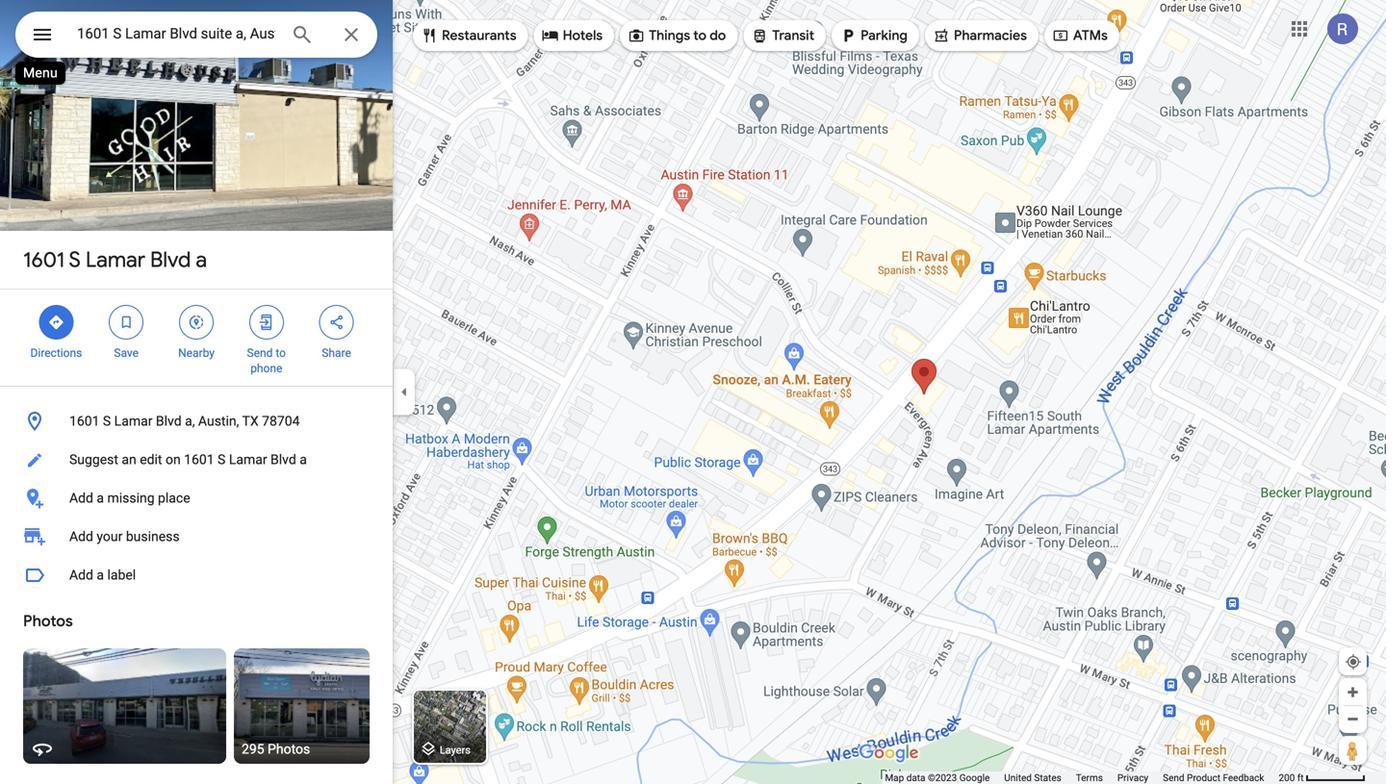 Task type: vqa. For each thing, say whether or not it's contained in the screenshot.


Task type: locate. For each thing, give the bounding box(es) containing it.
blvd for a
[[150, 247, 191, 274]]

1601 s lamar blvd a, austin, tx 78704
[[69, 414, 300, 430]]

1601 right on
[[184, 452, 214, 468]]

lamar up an
[[114, 414, 153, 430]]

0 vertical spatial to
[[694, 27, 707, 44]]

1 vertical spatial to
[[276, 347, 286, 360]]

1 horizontal spatial s
[[103, 414, 111, 430]]

s down austin,
[[218, 452, 226, 468]]


[[188, 312, 205, 333]]

add left label
[[69, 568, 93, 584]]

to
[[694, 27, 707, 44], [276, 347, 286, 360]]

2 vertical spatial 1601
[[184, 452, 214, 468]]

blvd inside 'button'
[[156, 414, 182, 430]]

a
[[196, 247, 207, 274], [300, 452, 307, 468], [97, 491, 104, 507], [97, 568, 104, 584]]


[[421, 25, 438, 46]]

transit
[[773, 27, 815, 44]]

send product feedback
[[1164, 773, 1265, 784]]

200 ft button
[[1279, 773, 1367, 784]]

add
[[69, 491, 93, 507], [69, 529, 93, 545], [69, 568, 93, 584]]

s up directions
[[69, 247, 81, 274]]

0 horizontal spatial photos
[[23, 612, 73, 632]]

suggest
[[69, 452, 118, 468]]

1601
[[23, 247, 65, 274], [69, 414, 100, 430], [184, 452, 214, 468]]

lamar down tx
[[229, 452, 267, 468]]

add down the suggest
[[69, 491, 93, 507]]

a inside button
[[97, 568, 104, 584]]

save
[[114, 347, 139, 360]]

place
[[158, 491, 190, 507]]

a left missing
[[97, 491, 104, 507]]

2 add from the top
[[69, 529, 93, 545]]

1601 S Lamar Blvd suite a, Austin, TX 78704 field
[[15, 12, 378, 58]]

0 horizontal spatial send
[[247, 347, 273, 360]]

0 vertical spatial s
[[69, 247, 81, 274]]

send up phone
[[247, 347, 273, 360]]

1 vertical spatial s
[[103, 414, 111, 430]]

2 vertical spatial add
[[69, 568, 93, 584]]

2 vertical spatial blvd
[[271, 452, 296, 468]]

send left product
[[1164, 773, 1185, 784]]

tx
[[242, 414, 259, 430]]

0 vertical spatial add
[[69, 491, 93, 507]]

1 vertical spatial photos
[[268, 742, 310, 758]]

1601 up the suggest
[[69, 414, 100, 430]]

privacy
[[1118, 773, 1149, 784]]

privacy button
[[1118, 772, 1149, 785]]

send inside button
[[1164, 773, 1185, 784]]

footer containing map data ©2023 google
[[885, 772, 1279, 785]]

google maps element
[[0, 0, 1387, 785]]

blvd up the 
[[150, 247, 191, 274]]

s up the suggest
[[103, 414, 111, 430]]

to up phone
[[276, 347, 286, 360]]

1 horizontal spatial photos
[[268, 742, 310, 758]]

to left the do
[[694, 27, 707, 44]]

1 horizontal spatial send
[[1164, 773, 1185, 784]]

add left your
[[69, 529, 93, 545]]

map
[[885, 773, 905, 784]]

parking
[[861, 27, 908, 44]]


[[48, 312, 65, 333]]

add inside "button"
[[69, 491, 93, 507]]

2 vertical spatial lamar
[[229, 452, 267, 468]]

to inside send to phone
[[276, 347, 286, 360]]

photos inside '295 photos' button
[[268, 742, 310, 758]]

0 horizontal spatial to
[[276, 347, 286, 360]]

1 add from the top
[[69, 491, 93, 507]]

1 vertical spatial add
[[69, 529, 93, 545]]

295 photos button
[[234, 649, 370, 765]]

suggest an edit on 1601 s lamar blvd a
[[69, 452, 307, 468]]


[[542, 25, 559, 46]]

things
[[649, 27, 691, 44]]

78704
[[262, 414, 300, 430]]

0 vertical spatial 1601
[[23, 247, 65, 274]]

0 vertical spatial blvd
[[150, 247, 191, 274]]

to inside  things to do
[[694, 27, 707, 44]]

blvd inside "button"
[[271, 452, 296, 468]]

1 vertical spatial blvd
[[156, 414, 182, 430]]

1 horizontal spatial 1601
[[69, 414, 100, 430]]

s inside 1601 s lamar blvd a, austin, tx 78704 'button'
[[103, 414, 111, 430]]

blvd left a,
[[156, 414, 182, 430]]

google account: ruby anderson  
(rubyanndersson@gmail.com) image
[[1328, 14, 1359, 44]]

photos
[[23, 612, 73, 632], [268, 742, 310, 758]]

lamar
[[86, 247, 145, 274], [114, 414, 153, 430], [229, 452, 267, 468]]

add for add a missing place
[[69, 491, 93, 507]]

2 horizontal spatial s
[[218, 452, 226, 468]]

zoom in image
[[1346, 686, 1361, 700]]

1601 up  on the left of page
[[23, 247, 65, 274]]

lamar up the 
[[86, 247, 145, 274]]

add inside button
[[69, 568, 93, 584]]

1 vertical spatial lamar
[[114, 414, 153, 430]]

0 vertical spatial send
[[247, 347, 273, 360]]

add your business link
[[0, 518, 393, 557]]

0 vertical spatial photos
[[23, 612, 73, 632]]

send inside send to phone
[[247, 347, 273, 360]]

s for 1601 s lamar blvd a, austin, tx 78704
[[103, 414, 111, 430]]

add a label
[[69, 568, 136, 584]]

blvd
[[150, 247, 191, 274], [156, 414, 182, 430], [271, 452, 296, 468]]

2 vertical spatial s
[[218, 452, 226, 468]]

0 vertical spatial lamar
[[86, 247, 145, 274]]

footer
[[885, 772, 1279, 785]]

blvd for a,
[[156, 414, 182, 430]]

a left label
[[97, 568, 104, 584]]

0 horizontal spatial s
[[69, 247, 81, 274]]

1 vertical spatial send
[[1164, 773, 1185, 784]]

photos down add a label
[[23, 612, 73, 632]]

s inside suggest an edit on 1601 s lamar blvd a "button"
[[218, 452, 226, 468]]

google
[[960, 773, 990, 784]]

1601 s lamar blvd a
[[23, 247, 207, 274]]


[[840, 25, 857, 46]]

blvd down 78704
[[271, 452, 296, 468]]

 things to do
[[628, 25, 726, 46]]

atms
[[1074, 27, 1108, 44]]


[[328, 312, 345, 333]]

send product feedback button
[[1164, 772, 1265, 785]]

1 vertical spatial 1601
[[69, 414, 100, 430]]

actions for 1601 s lamar blvd a region
[[0, 290, 393, 386]]

1 horizontal spatial to
[[694, 27, 707, 44]]

austin,
[[198, 414, 239, 430]]

s
[[69, 247, 81, 274], [103, 414, 111, 430], [218, 452, 226, 468]]

united states
[[1005, 773, 1062, 784]]

lamar inside 1601 s lamar blvd a, austin, tx 78704 'button'
[[114, 414, 153, 430]]

ft
[[1298, 773, 1305, 784]]

1601 for 1601 s lamar blvd a, austin, tx 78704
[[69, 414, 100, 430]]

1601 inside suggest an edit on 1601 s lamar blvd a "button"
[[184, 452, 214, 468]]

None field
[[77, 22, 275, 45]]

3 add from the top
[[69, 568, 93, 584]]

photos right 295
[[268, 742, 310, 758]]

200 ft
[[1279, 773, 1305, 784]]

0 horizontal spatial 1601
[[23, 247, 65, 274]]

send
[[247, 347, 273, 360], [1164, 773, 1185, 784]]

1601 inside 1601 s lamar blvd a, austin, tx 78704 'button'
[[69, 414, 100, 430]]

nearby
[[178, 347, 215, 360]]

2 horizontal spatial 1601
[[184, 452, 214, 468]]



Task type: describe. For each thing, give the bounding box(es) containing it.
layers
[[440, 745, 471, 757]]

terms button
[[1077, 772, 1104, 785]]

suggest an edit on 1601 s lamar blvd a button
[[0, 441, 393, 480]]

 transit
[[751, 25, 815, 46]]

share
[[322, 347, 351, 360]]

product
[[1187, 773, 1221, 784]]

lamar for a
[[86, 247, 145, 274]]

1601 for 1601 s lamar blvd a
[[23, 247, 65, 274]]

do
[[710, 27, 726, 44]]

united
[[1005, 773, 1032, 784]]

label
[[107, 568, 136, 584]]

edit
[[140, 452, 162, 468]]

restaurants
[[442, 27, 517, 44]]

add your business
[[69, 529, 180, 545]]

a down 78704
[[300, 452, 307, 468]]

united states button
[[1005, 772, 1062, 785]]

an
[[122, 452, 137, 468]]


[[1053, 25, 1070, 46]]

295
[[242, 742, 264, 758]]

add for add your business
[[69, 529, 93, 545]]

add a missing place button
[[0, 480, 393, 518]]

show your location image
[[1345, 654, 1363, 671]]

lamar inside suggest an edit on 1601 s lamar blvd a "button"
[[229, 452, 267, 468]]

pharmacies
[[954, 27, 1028, 44]]

200
[[1279, 773, 1296, 784]]

your
[[97, 529, 123, 545]]

map data ©2023 google
[[885, 773, 990, 784]]

zoom out image
[[1346, 713, 1361, 727]]

send for send product feedback
[[1164, 773, 1185, 784]]

s for 1601 s lamar blvd a
[[69, 247, 81, 274]]

a,
[[185, 414, 195, 430]]

data
[[907, 773, 926, 784]]

 hotels
[[542, 25, 603, 46]]

hotels
[[563, 27, 603, 44]]

a up the 
[[196, 247, 207, 274]]

1601 s lamar blvd a, austin, tx 78704 button
[[0, 403, 393, 441]]


[[258, 312, 275, 333]]

add a missing place
[[69, 491, 190, 507]]


[[933, 25, 951, 46]]

on
[[166, 452, 181, 468]]

add for add a label
[[69, 568, 93, 584]]


[[751, 25, 769, 46]]

 restaurants
[[421, 25, 517, 46]]

add a label button
[[0, 557, 393, 595]]

send to phone
[[247, 347, 286, 376]]

missing
[[107, 491, 155, 507]]

feedback
[[1224, 773, 1265, 784]]

 atms
[[1053, 25, 1108, 46]]


[[628, 25, 645, 46]]

 button
[[15, 12, 69, 62]]


[[31, 21, 54, 49]]

footer inside google maps element
[[885, 772, 1279, 785]]

terms
[[1077, 773, 1104, 784]]

1601 s lamar blvd a main content
[[0, 0, 402, 785]]

directions
[[30, 347, 82, 360]]

business
[[126, 529, 180, 545]]

show street view coverage image
[[1340, 737, 1368, 766]]

 pharmacies
[[933, 25, 1028, 46]]

phone
[[251, 362, 283, 376]]


[[118, 312, 135, 333]]

states
[[1035, 773, 1062, 784]]

collapse side panel image
[[394, 382, 415, 403]]

none field inside '1601 s lamar blvd suite a, austin, tx 78704' field
[[77, 22, 275, 45]]

©2023
[[928, 773, 958, 784]]

send for send to phone
[[247, 347, 273, 360]]

 parking
[[840, 25, 908, 46]]

 search field
[[15, 12, 378, 62]]

lamar for a,
[[114, 414, 153, 430]]

295 photos
[[242, 742, 310, 758]]



